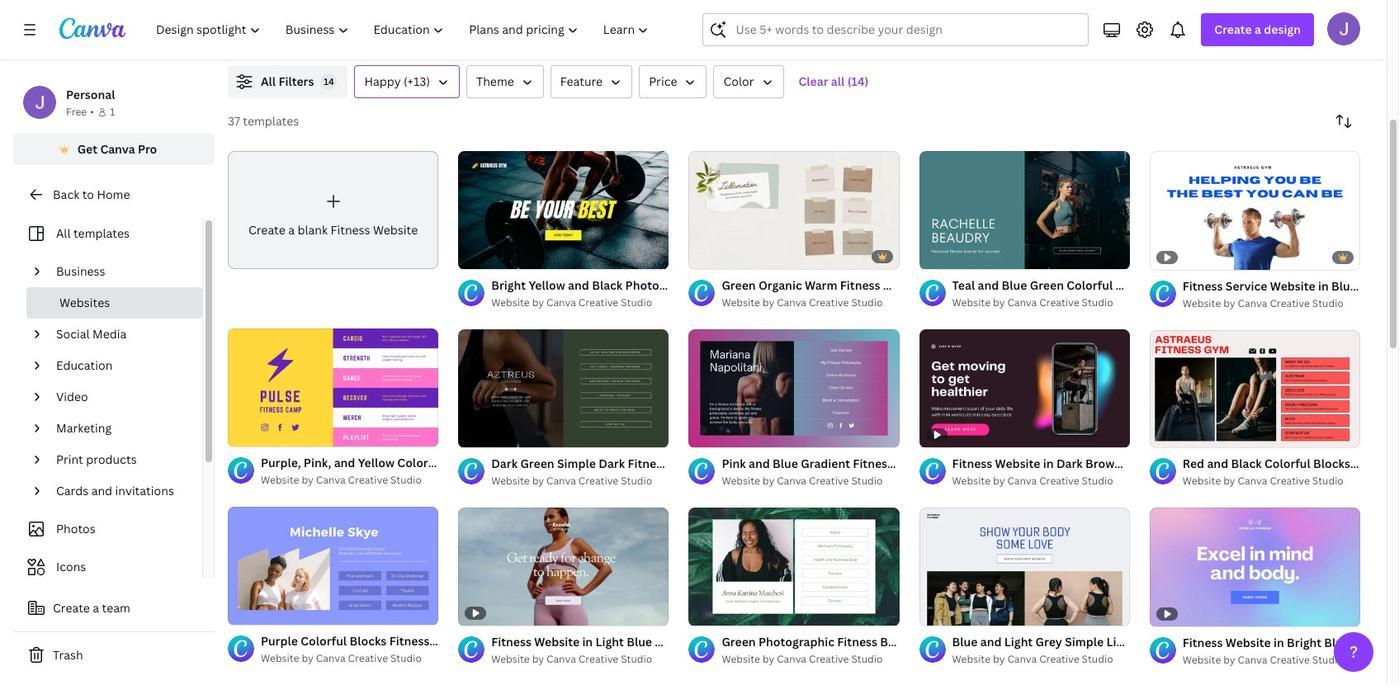 Task type: locate. For each thing, give the bounding box(es) containing it.
0 horizontal spatial blocks
[[350, 634, 387, 649]]

canva inside fitness website in bright blue bright pu website by canva creative studio
[[1238, 653, 1268, 667]]

fitness inside red and black colorful blocks fitness b website by canva creative studio
[[1354, 456, 1394, 472]]

by inside fitness website in dark brown neon pink gradients style website by canva creative studio
[[994, 474, 1005, 488]]

all for all templates
[[56, 225, 71, 241]]

and right "cards"
[[91, 483, 112, 499]]

link inside green organic warm fitness bio-link website website by canva creative studio
[[907, 277, 930, 293]]

and left gradient
[[749, 456, 770, 471]]

colorful inside purple colorful blocks fitness bio-link website website by canva creative studio
[[301, 634, 347, 649]]

create left design
[[1215, 21, 1253, 37]]

of
[[477, 249, 486, 262], [938, 249, 947, 262], [938, 606, 947, 619]]

canva inside teal and blue green colorful blocks fitness service website website by canva creative studio
[[1008, 296, 1038, 310]]

pink
[[722, 456, 746, 471], [1158, 456, 1182, 472]]

free •
[[66, 105, 94, 119]]

purple colorful blocks fitness bio-link website link
[[261, 633, 527, 651]]

red and black colorful blocks fitness bio-link website image
[[1150, 330, 1361, 448]]

back to home link
[[13, 178, 215, 211]]

in for fitness website in bright blue bright pu
[[1274, 635, 1285, 651]]

price button
[[639, 65, 707, 98]]

and inside fitness service website in blue and wh website by canva creative studio
[[1360, 278, 1382, 294]]

1 horizontal spatial a
[[288, 222, 295, 238]]

in inside fitness website in bright blue bright pu website by canva creative studio
[[1274, 635, 1285, 651]]

37 templates
[[228, 113, 299, 129]]

templates
[[243, 113, 299, 129], [73, 225, 130, 241]]

green photographic fitness bio-link website link
[[722, 633, 975, 651]]

color
[[724, 74, 754, 89]]

all
[[261, 74, 276, 89], [56, 225, 71, 241]]

0 vertical spatial simple
[[557, 456, 596, 471]]

a left the team
[[93, 600, 99, 616]]

service inside bright yellow and black photographic fitness service website website by canva creative studio
[[747, 277, 789, 293]]

fitness website in dark brown neon pink gradients style link
[[953, 455, 1272, 474]]

filters
[[279, 74, 314, 89]]

blocks inside teal and blue green colorful blocks fitness service website website by canva creative studio
[[1116, 277, 1153, 293]]

marketing
[[56, 420, 112, 436]]

and for cards and invitations
[[91, 483, 112, 499]]

1 vertical spatial blocks
[[1314, 456, 1351, 472]]

pink and blue gradient fitness bio-link website image
[[689, 329, 900, 448]]

0 vertical spatial in
[[1319, 278, 1329, 294]]

website by canva creative studio
[[261, 474, 422, 488], [492, 653, 653, 667]]

website inside red and black colorful blocks fitness b website by canva creative studio
[[1183, 474, 1222, 488]]

create a team button
[[13, 592, 215, 625]]

red
[[1183, 456, 1205, 472]]

website by canva creative studio link for fitness service website in blue and wh
[[1183, 295, 1361, 312]]

0 vertical spatial black
[[592, 277, 623, 293]]

and right the red
[[1208, 456, 1229, 472]]

templates right 37 at the top left
[[243, 113, 299, 129]]

0 vertical spatial blocks
[[1116, 277, 1153, 293]]

1 1 of 6 from the top
[[931, 249, 955, 262]]

1 horizontal spatial dark
[[599, 456, 625, 471]]

1 of 6 for teal
[[931, 249, 955, 262]]

1 vertical spatial black
[[1232, 456, 1262, 472]]

1 vertical spatial create
[[249, 222, 286, 238]]

create for create a blank fitness website
[[249, 222, 286, 238]]

jacob simon image
[[1328, 12, 1361, 45]]

canva
[[100, 141, 135, 157], [547, 296, 576, 310], [777, 296, 807, 310], [1008, 296, 1038, 310], [1238, 296, 1268, 310], [316, 474, 346, 488], [547, 474, 576, 488], [777, 474, 807, 488], [1008, 474, 1038, 488], [1238, 474, 1268, 488], [316, 652, 346, 666], [777, 652, 807, 666], [547, 653, 576, 667], [1008, 653, 1038, 667], [1238, 653, 1268, 667]]

creative inside purple colorful blocks fitness bio-link website website by canva creative studio
[[348, 652, 388, 666]]

canva inside green photographic fitness bio-link website website by canva creative studio
[[777, 652, 807, 666]]

studio inside fitness service website in blue and wh website by canva creative studio
[[1313, 296, 1344, 310]]

create inside button
[[53, 600, 90, 616]]

in inside fitness website in dark brown neon pink gradients style website by canva creative studio
[[1044, 456, 1054, 472]]

canva inside fitness service website in blue and wh website by canva creative studio
[[1238, 296, 1268, 310]]

1 1 of 6 link from the top
[[920, 151, 1130, 269]]

templates for 37 templates
[[243, 113, 299, 129]]

create down the icons
[[53, 600, 90, 616]]

1 of 6 link
[[920, 151, 1130, 269], [920, 508, 1130, 627]]

and left wh
[[1360, 278, 1382, 294]]

website by canva creative studio link
[[492, 295, 669, 311], [722, 295, 900, 311], [953, 295, 1130, 311], [1183, 295, 1361, 312], [261, 473, 439, 489], [492, 473, 669, 490], [722, 473, 900, 490], [953, 474, 1130, 490], [1183, 474, 1361, 490], [261, 651, 439, 668], [722, 651, 900, 668], [492, 652, 669, 668], [953, 652, 1130, 668], [1183, 652, 1361, 669]]

purple
[[261, 634, 298, 649]]

0 vertical spatial colorful
[[1067, 277, 1113, 293]]

get canva pro
[[77, 141, 157, 157]]

1 horizontal spatial bright
[[1288, 635, 1322, 651]]

2 1 of 6 link from the top
[[920, 508, 1130, 627]]

social
[[56, 326, 90, 342]]

social media link
[[50, 319, 192, 350]]

yellow
[[529, 277, 566, 293]]

free
[[66, 105, 87, 119]]

0 horizontal spatial photographic
[[626, 277, 702, 293]]

a left blank
[[288, 222, 295, 238]]

fitness inside 'blue and light grey simple light fitness service website website by canva creative studio'
[[1138, 635, 1178, 650]]

fitness website templates image
[[1009, 0, 1361, 45], [1009, 0, 1361, 45]]

studio inside fitness website in dark brown neon pink gradients style website by canva creative studio
[[1082, 474, 1114, 488]]

1 vertical spatial simple
[[1066, 635, 1104, 650]]

create left blank
[[249, 222, 286, 238]]

blue
[[1002, 277, 1028, 293], [1332, 278, 1358, 294], [773, 456, 799, 471], [953, 635, 978, 650], [1325, 635, 1350, 651]]

in
[[1319, 278, 1329, 294], [1044, 456, 1054, 472], [1274, 635, 1285, 651]]

all left filters
[[261, 74, 276, 89]]

1 for bright
[[470, 249, 475, 262]]

1 horizontal spatial blocks
[[1116, 277, 1153, 293]]

0 horizontal spatial light
[[1005, 635, 1033, 650]]

clear
[[799, 74, 829, 89]]

black inside bright yellow and black photographic fitness service website website by canva creative studio
[[592, 277, 623, 293]]

get canva pro button
[[13, 134, 215, 165]]

0 vertical spatial 1 of 6
[[931, 249, 955, 262]]

2 vertical spatial create
[[53, 600, 90, 616]]

fitness inside the dark green simple dark fitness bio-link website website by canva creative studio
[[628, 456, 668, 471]]

6 for teal
[[950, 249, 955, 262]]

websites
[[59, 295, 110, 311]]

bio- inside the dark green simple dark fitness bio-link website website by canva creative studio
[[671, 456, 694, 471]]

0 horizontal spatial simple
[[557, 456, 596, 471]]

business
[[56, 263, 105, 279]]

studio inside red and black colorful blocks fitness b website by canva creative studio
[[1313, 474, 1344, 488]]

0 vertical spatial all
[[261, 74, 276, 89]]

creative inside green photographic fitness bio-link website website by canva creative studio
[[809, 652, 849, 666]]

fitness inside bright yellow and black photographic fitness service website website by canva creative studio
[[704, 277, 745, 293]]

and
[[568, 277, 590, 293], [978, 277, 1000, 293], [1360, 278, 1382, 294], [749, 456, 770, 471], [1208, 456, 1229, 472], [91, 483, 112, 499], [981, 635, 1002, 650]]

all filters
[[261, 74, 314, 89]]

trash link
[[13, 639, 215, 672]]

a inside button
[[93, 600, 99, 616]]

create
[[1215, 21, 1253, 37], [249, 222, 286, 238], [53, 600, 90, 616]]

1 of 5
[[470, 249, 494, 262]]

teal and blue green colorful blocks fitness service website link
[[953, 277, 1289, 295]]

1 horizontal spatial in
[[1274, 635, 1285, 651]]

all for all filters
[[261, 74, 276, 89]]

and inside red and black colorful blocks fitness b website by canva creative studio
[[1208, 456, 1229, 472]]

link inside the dark green simple dark fitness bio-link website website by canva creative studio
[[694, 456, 717, 471]]

simple
[[557, 456, 596, 471], [1066, 635, 1104, 650]]

and right teal
[[978, 277, 1000, 293]]

bright
[[492, 277, 526, 293], [1288, 635, 1322, 651], [1353, 635, 1388, 651]]

1 of 6
[[931, 249, 955, 262], [931, 606, 955, 619]]

0 vertical spatial templates
[[243, 113, 299, 129]]

2 horizontal spatial create
[[1215, 21, 1253, 37]]

and inside 'blue and light grey simple light fitness service website website by canva creative studio'
[[981, 635, 1002, 650]]

website by canva creative studio link for purple colorful blocks fitness bio-link website
[[261, 651, 439, 668]]

link inside pink and blue gradient fitness bio-link website website by canva creative studio
[[919, 456, 943, 471]]

of for teal
[[938, 249, 947, 262]]

0 vertical spatial website by canva creative studio
[[261, 474, 422, 488]]

0 vertical spatial 1 of 6 link
[[920, 151, 1130, 269]]

1 vertical spatial 1 of 6 link
[[920, 508, 1130, 627]]

2 vertical spatial a
[[93, 600, 99, 616]]

create inside dropdown button
[[1215, 21, 1253, 37]]

by inside red and black colorful blocks fitness b website by canva creative studio
[[1224, 474, 1236, 488]]

and left grey
[[981, 635, 1002, 650]]

1 6 from the top
[[950, 249, 955, 262]]

light left grey
[[1005, 635, 1033, 650]]

all templates link
[[23, 218, 192, 249]]

0 horizontal spatial bright
[[492, 277, 526, 293]]

1 vertical spatial colorful
[[1265, 456, 1311, 472]]

and inside pink and blue gradient fitness bio-link website website by canva creative studio
[[749, 456, 770, 471]]

bright yellow and black photographic fitness service website image
[[459, 151, 669, 269]]

1 of 6 link for light
[[920, 508, 1130, 627]]

green organic warm fitness bio-link website website by canva creative studio
[[722, 277, 978, 310]]

creative
[[579, 296, 619, 310], [809, 296, 849, 310], [1040, 296, 1080, 310], [1270, 296, 1311, 310], [348, 474, 388, 488], [579, 474, 619, 488], [809, 474, 849, 488], [1040, 474, 1080, 488], [1270, 474, 1311, 488], [348, 652, 388, 666], [809, 652, 849, 666], [579, 653, 619, 667], [1040, 653, 1080, 667], [1270, 653, 1311, 667]]

1 vertical spatial templates
[[73, 225, 130, 241]]

1 vertical spatial 1 of 6
[[931, 606, 955, 619]]

0 vertical spatial photographic
[[626, 277, 702, 293]]

and right yellow
[[568, 277, 590, 293]]

fitness service website in blue and wh website by canva creative studio
[[1183, 278, 1400, 310]]

theme button
[[467, 65, 544, 98]]

2 horizontal spatial in
[[1319, 278, 1329, 294]]

website by canva creative studio link for green photographic fitness bio-link website
[[722, 651, 900, 668]]

clear all (14) button
[[791, 65, 877, 98]]

2 vertical spatial in
[[1274, 635, 1285, 651]]

1 horizontal spatial create
[[249, 222, 286, 238]]

blue and light grey simple light fitness service website website by canva creative studio
[[953, 635, 1271, 667]]

1 horizontal spatial black
[[1232, 456, 1262, 472]]

black right yellow
[[592, 277, 623, 293]]

team
[[102, 600, 130, 616]]

feature button
[[551, 65, 633, 98]]

black right the red
[[1232, 456, 1262, 472]]

a inside dropdown button
[[1255, 21, 1262, 37]]

green photographic fitness bio-link website image
[[689, 507, 900, 626]]

0 horizontal spatial black
[[592, 277, 623, 293]]

bio-
[[884, 277, 907, 293], [671, 456, 694, 471], [896, 456, 919, 471], [432, 634, 456, 649], [881, 634, 904, 650]]

0 horizontal spatial a
[[93, 600, 99, 616]]

0 horizontal spatial templates
[[73, 225, 130, 241]]

1 horizontal spatial templates
[[243, 113, 299, 129]]

website by canva creative studio link for fitness website in bright blue bright pu
[[1183, 652, 1361, 669]]

2 horizontal spatial colorful
[[1265, 456, 1311, 472]]

1 horizontal spatial simple
[[1066, 635, 1104, 650]]

and for blue and light grey simple light fitness service website website by canva creative studio
[[981, 635, 1002, 650]]

create a team
[[53, 600, 130, 616]]

fitness service website in blue and wh link
[[1183, 277, 1400, 295]]

a for blank
[[288, 222, 295, 238]]

0 horizontal spatial create
[[53, 600, 90, 616]]

colorful
[[1067, 277, 1113, 293], [1265, 456, 1311, 472], [301, 634, 347, 649]]

website by canva creative studio link for red and black colorful blocks fitness b
[[1183, 474, 1361, 490]]

1 horizontal spatial colorful
[[1067, 277, 1113, 293]]

2 horizontal spatial a
[[1255, 21, 1262, 37]]

fitness inside green photographic fitness bio-link website website by canva creative studio
[[838, 634, 878, 650]]

1 vertical spatial all
[[56, 225, 71, 241]]

light right grey
[[1107, 635, 1135, 650]]

studio inside teal and blue green colorful blocks fitness service website website by canva creative studio
[[1082, 296, 1114, 310]]

0 horizontal spatial pink
[[722, 456, 746, 471]]

by inside green organic warm fitness bio-link website website by canva creative studio
[[763, 296, 775, 310]]

Search search field
[[736, 14, 1079, 45]]

2 1 of 6 from the top
[[931, 606, 955, 619]]

2 horizontal spatial dark
[[1057, 456, 1083, 472]]

templates down back to home
[[73, 225, 130, 241]]

1 vertical spatial 6
[[950, 606, 955, 619]]

pink inside fitness website in dark brown neon pink gradients style website by canva creative studio
[[1158, 456, 1182, 472]]

None search field
[[703, 13, 1090, 46]]

blue inside fitness website in bright blue bright pu website by canva creative studio
[[1325, 635, 1350, 651]]

1 for blue
[[931, 606, 936, 619]]

1 vertical spatial website by canva creative studio
[[492, 653, 653, 667]]

website by canva creative studio link for green organic warm fitness bio-link website
[[722, 295, 900, 311]]

1 of 6 link for blue
[[920, 151, 1130, 269]]

1 horizontal spatial photographic
[[759, 634, 835, 650]]

6 for blue
[[950, 606, 955, 619]]

all down back
[[56, 225, 71, 241]]

0 vertical spatial 6
[[950, 249, 955, 262]]

0 vertical spatial a
[[1255, 21, 1262, 37]]

and for red and black colorful blocks fitness b website by canva creative studio
[[1208, 456, 1229, 472]]

1 horizontal spatial pink
[[1158, 456, 1182, 472]]

0 horizontal spatial all
[[56, 225, 71, 241]]

by inside 'blue and light grey simple light fitness service website website by canva creative studio'
[[994, 653, 1005, 667]]

simple down dark green simple dark fitness bio-link website image
[[557, 456, 596, 471]]

1 horizontal spatial light
[[1107, 635, 1135, 650]]

1 vertical spatial photographic
[[759, 634, 835, 650]]

green photographic fitness bio-link website website by canva creative studio
[[722, 634, 975, 666]]

fitness inside fitness website in dark brown neon pink gradients style website by canva creative studio
[[953, 456, 993, 472]]

0 horizontal spatial colorful
[[301, 634, 347, 649]]

studio inside pink and blue gradient fitness bio-link website website by canva creative studio
[[852, 474, 883, 488]]

dark
[[492, 456, 518, 471], [599, 456, 625, 471], [1057, 456, 1083, 472]]

a
[[1255, 21, 1262, 37], [288, 222, 295, 238], [93, 600, 99, 616]]

1 vertical spatial in
[[1044, 456, 1054, 472]]

studio
[[621, 296, 653, 310], [852, 296, 883, 310], [1082, 296, 1114, 310], [1313, 296, 1344, 310], [391, 474, 422, 488], [621, 474, 653, 488], [852, 474, 883, 488], [1082, 474, 1114, 488], [1313, 474, 1344, 488], [391, 652, 422, 666], [852, 652, 883, 666], [621, 653, 653, 667], [1082, 653, 1114, 667], [1313, 653, 1344, 667]]

simple right grey
[[1066, 635, 1104, 650]]

0 horizontal spatial dark
[[492, 456, 518, 471]]

and for teal and blue green colorful blocks fitness service website website by canva creative studio
[[978, 277, 1000, 293]]

a for team
[[93, 600, 99, 616]]

2 vertical spatial colorful
[[301, 634, 347, 649]]

1 light from the left
[[1005, 635, 1033, 650]]

and for pink and blue gradient fitness bio-link website website by canva creative studio
[[749, 456, 770, 471]]

design
[[1265, 21, 1302, 37]]

1
[[110, 105, 115, 119], [470, 249, 475, 262], [931, 249, 936, 262], [931, 606, 936, 619]]

studio inside the dark green simple dark fitness bio-link website website by canva creative studio
[[621, 474, 653, 488]]

by inside fitness service website in blue and wh website by canva creative studio
[[1224, 296, 1236, 310]]

and inside teal and blue green colorful blocks fitness service website website by canva creative studio
[[978, 277, 1000, 293]]

2 vertical spatial blocks
[[350, 634, 387, 649]]

service inside fitness service website in blue and wh website by canva creative studio
[[1226, 278, 1268, 294]]

2 horizontal spatial blocks
[[1314, 456, 1351, 472]]

0 horizontal spatial in
[[1044, 456, 1054, 472]]

green inside the dark green simple dark fitness bio-link website website by canva creative studio
[[521, 456, 555, 471]]

a left design
[[1255, 21, 1262, 37]]

1 vertical spatial a
[[288, 222, 295, 238]]

cards and invitations link
[[50, 476, 192, 507]]

fitness inside purple colorful blocks fitness bio-link website website by canva creative studio
[[390, 634, 430, 649]]

photos link
[[23, 514, 192, 545]]

by inside the dark green simple dark fitness bio-link website website by canva creative studio
[[532, 474, 544, 488]]

studio inside purple colorful blocks fitness bio-link website website by canva creative studio
[[391, 652, 422, 666]]

website
[[373, 222, 418, 238], [792, 277, 837, 293], [933, 277, 978, 293], [1244, 277, 1289, 293], [1271, 278, 1316, 294], [492, 296, 530, 310], [722, 296, 761, 310], [953, 296, 991, 310], [1183, 296, 1222, 310], [720, 456, 765, 471], [945, 456, 991, 471], [996, 456, 1041, 472], [261, 474, 299, 488], [492, 474, 530, 488], [722, 474, 761, 488], [953, 474, 991, 488], [1183, 474, 1222, 488], [482, 634, 527, 649], [930, 634, 975, 650], [1226, 635, 1271, 650], [1226, 635, 1272, 651], [261, 652, 299, 666], [722, 652, 761, 666], [492, 653, 530, 667], [953, 653, 991, 667], [1183, 653, 1222, 667]]

b
[[1397, 456, 1400, 472]]

dark inside fitness website in dark brown neon pink gradients style website by canva creative studio
[[1057, 456, 1083, 472]]

1 horizontal spatial all
[[261, 74, 276, 89]]

1 of 6 for blue
[[931, 606, 955, 619]]

2 6 from the top
[[950, 606, 955, 619]]

studio inside bright yellow and black photographic fitness service website website by canva creative studio
[[621, 296, 653, 310]]

14 filter options selected element
[[321, 74, 337, 90]]

green inside green organic warm fitness bio-link website website by canva creative studio
[[722, 277, 756, 293]]

0 vertical spatial create
[[1215, 21, 1253, 37]]

a for design
[[1255, 21, 1262, 37]]



Task type: vqa. For each thing, say whether or not it's contained in the screenshot.
"Reply draft. Add a reply or @mention." text box
no



Task type: describe. For each thing, give the bounding box(es) containing it.
by inside bright yellow and black photographic fitness service website website by canva creative studio
[[532, 296, 544, 310]]

happy (+13)
[[365, 74, 430, 89]]

(+13)
[[404, 74, 430, 89]]

get
[[77, 141, 97, 157]]

website by canva creative studio link for bright yellow and black photographic fitness service website
[[492, 295, 669, 311]]

studio inside fitness website in bright blue bright pu website by canva creative studio
[[1313, 653, 1344, 667]]

pink inside pink and blue gradient fitness bio-link website website by canva creative studio
[[722, 456, 746, 471]]

canva inside the dark green simple dark fitness bio-link website website by canva creative studio
[[547, 474, 576, 488]]

fitness inside fitness website in bright blue bright pu website by canva creative studio
[[1183, 635, 1223, 651]]

create a design button
[[1202, 13, 1315, 46]]

fitness website in dark brown neon pink gradients style website by canva creative studio
[[953, 456, 1272, 488]]

creative inside fitness service website in blue and wh website by canva creative studio
[[1270, 296, 1311, 310]]

print
[[56, 452, 83, 467]]

style
[[1243, 456, 1272, 472]]

purple colorful blocks fitness bio-link website website by canva creative studio
[[261, 634, 527, 666]]

canva inside bright yellow and black photographic fitness service website website by canva creative studio
[[547, 296, 576, 310]]

print products link
[[50, 444, 192, 476]]

gradient
[[801, 456, 851, 471]]

pu
[[1391, 635, 1400, 651]]

canva inside pink and blue gradient fitness bio-link website website by canva creative studio
[[777, 474, 807, 488]]

trash
[[53, 647, 83, 663]]

bright yellow and black photographic fitness service website website by canva creative studio
[[492, 277, 837, 310]]

bio- inside green photographic fitness bio-link website website by canva creative studio
[[881, 634, 904, 650]]

dark green simple dark fitness bio-link website image
[[459, 329, 669, 448]]

media
[[93, 326, 127, 342]]

simple inside 'blue and light grey simple light fitness service website website by canva creative studio'
[[1066, 635, 1104, 650]]

website by canva creative studio link for dark green simple dark fitness bio-link website
[[492, 473, 669, 490]]

red and black colorful blocks fitness b link
[[1183, 455, 1400, 474]]

green inside green photographic fitness bio-link website website by canva creative studio
[[722, 634, 756, 650]]

creative inside pink and blue gradient fitness bio-link website website by canva creative studio
[[809, 474, 849, 488]]

bio- inside pink and blue gradient fitness bio-link website website by canva creative studio
[[896, 456, 919, 471]]

1 of 5 link
[[459, 151, 669, 269]]

simple inside the dark green simple dark fitness bio-link website website by canva creative studio
[[557, 456, 596, 471]]

fitness inside fitness service website in blue and wh website by canva creative studio
[[1183, 278, 1223, 294]]

studio inside 'blue and light grey simple light fitness service website website by canva creative studio'
[[1082, 653, 1114, 667]]

canva inside purple colorful blocks fitness bio-link website website by canva creative studio
[[316, 652, 346, 666]]

invitations
[[115, 483, 174, 499]]

video
[[56, 389, 88, 405]]

green organic warm fitness bio-link website image
[[689, 151, 900, 269]]

creative inside bright yellow and black photographic fitness service website website by canva creative studio
[[579, 296, 619, 310]]

home
[[97, 187, 130, 202]]

color button
[[714, 65, 784, 98]]

and inside bright yellow and black photographic fitness service website website by canva creative studio
[[568, 277, 590, 293]]

website by canva creative studio link for blue and light grey simple light fitness service website
[[953, 652, 1130, 668]]

teal
[[953, 277, 976, 293]]

create a blank fitness website element
[[228, 151, 439, 270]]

canva inside the get canva pro button
[[100, 141, 135, 157]]

print products
[[56, 452, 137, 467]]

service inside 'blue and light grey simple light fitness service website website by canva creative studio'
[[1181, 635, 1223, 650]]

purple colorful blocks fitness bio-link website image
[[228, 507, 439, 626]]

fitness inside teal and blue green colorful blocks fitness service website website by canva creative studio
[[1156, 277, 1196, 293]]

social media
[[56, 326, 127, 342]]

service inside teal and blue green colorful blocks fitness service website website by canva creative studio
[[1199, 277, 1241, 293]]

photographic inside bright yellow and black photographic fitness service website website by canva creative studio
[[626, 277, 702, 293]]

pink and blue gradient fitness bio-link website website by canva creative studio
[[722, 456, 991, 488]]

blue inside teal and blue green colorful blocks fitness service website website by canva creative studio
[[1002, 277, 1028, 293]]

templates for all templates
[[73, 225, 130, 241]]

dark green simple dark fitness bio-link website website by canva creative studio
[[492, 456, 765, 488]]

green inside teal and blue green colorful blocks fitness service website website by canva creative studio
[[1030, 277, 1065, 293]]

bright yellow and black photographic fitness service website link
[[492, 277, 837, 295]]

education
[[56, 358, 113, 373]]

dark green simple dark fitness bio-link website link
[[492, 455, 765, 473]]

website by canva creative studio link for fitness website in dark brown neon pink gradients style
[[953, 474, 1130, 490]]

red and black colorful blocks fitness b website by canva creative studio
[[1183, 456, 1400, 488]]

(14)
[[848, 74, 869, 89]]

icons
[[56, 559, 86, 575]]

blue inside fitness service website in blue and wh website by canva creative studio
[[1332, 278, 1358, 294]]

bio- inside purple colorful blocks fitness bio-link website website by canva creative studio
[[432, 634, 456, 649]]

theme
[[477, 74, 514, 89]]

by inside teal and blue green colorful blocks fitness service website website by canva creative studio
[[994, 296, 1005, 310]]

bright inside bright yellow and black photographic fitness service website website by canva creative studio
[[492, 277, 526, 293]]

in for fitness website in dark brown neon pink gradients style
[[1044, 456, 1054, 472]]

cards and invitations
[[56, 483, 174, 499]]

creative inside green organic warm fitness bio-link website website by canva creative studio
[[809, 296, 849, 310]]

photographic inside green photographic fitness bio-link website website by canva creative studio
[[759, 634, 835, 650]]

colorful inside teal and blue green colorful blocks fitness service website website by canva creative studio
[[1067, 277, 1113, 293]]

wh
[[1384, 278, 1400, 294]]

create a blank fitness website link
[[228, 151, 439, 270]]

creative inside fitness website in dark brown neon pink gradients style website by canva creative studio
[[1040, 474, 1080, 488]]

blue inside 'blue and light grey simple light fitness service website website by canva creative studio'
[[953, 635, 978, 650]]

37
[[228, 113, 240, 129]]

grey
[[1036, 635, 1063, 650]]

fitness inside green organic warm fitness bio-link website website by canva creative studio
[[841, 277, 881, 293]]

colorful inside red and black colorful blocks fitness b website by canva creative studio
[[1265, 456, 1311, 472]]

pro
[[138, 141, 157, 157]]

personal
[[66, 87, 115, 102]]

1 horizontal spatial website by canva creative studio
[[492, 653, 653, 667]]

brown
[[1086, 456, 1122, 472]]

0 horizontal spatial website by canva creative studio
[[261, 474, 422, 488]]

fitness website in bright blue bright pu website by canva creative studio
[[1183, 635, 1400, 667]]

clear all (14)
[[799, 74, 869, 89]]

neon
[[1125, 456, 1155, 472]]

1 for teal
[[931, 249, 936, 262]]

2 horizontal spatial bright
[[1353, 635, 1388, 651]]

blank
[[298, 222, 328, 238]]

photos
[[56, 521, 96, 537]]

5
[[488, 249, 494, 262]]

creative inside teal and blue green colorful blocks fitness service website website by canva creative studio
[[1040, 296, 1080, 310]]

in inside fitness service website in blue and wh website by canva creative studio
[[1319, 278, 1329, 294]]

back
[[53, 187, 79, 202]]

of for bright
[[477, 249, 486, 262]]

fitness website in bright blue bright pu link
[[1183, 634, 1400, 652]]

creative inside fitness website in bright blue bright pu website by canva creative studio
[[1270, 653, 1311, 667]]

website by canva creative studio link for pink and blue gradient fitness bio-link website
[[722, 473, 900, 490]]

warm
[[805, 277, 838, 293]]

price
[[649, 74, 678, 89]]

by inside green photographic fitness bio-link website website by canva creative studio
[[763, 652, 775, 666]]

canva inside green organic warm fitness bio-link website website by canva creative studio
[[777, 296, 807, 310]]

blue inside pink and blue gradient fitness bio-link website website by canva creative studio
[[773, 456, 799, 471]]

cards
[[56, 483, 89, 499]]

link inside purple colorful blocks fitness bio-link website website by canva creative studio
[[456, 634, 479, 649]]

create for create a team
[[53, 600, 90, 616]]

pink and blue gradient fitness bio-link website link
[[722, 455, 991, 473]]

creative inside the dark green simple dark fitness bio-link website website by canva creative studio
[[579, 474, 619, 488]]

gradients
[[1185, 456, 1240, 472]]

products
[[86, 452, 137, 467]]

dark for dark
[[599, 456, 625, 471]]

studio inside green organic warm fitness bio-link website website by canva creative studio
[[852, 296, 883, 310]]

by inside fitness website in bright blue bright pu website by canva creative studio
[[1224, 653, 1236, 667]]

icons link
[[23, 552, 192, 583]]

bio- inside green organic warm fitness bio-link website website by canva creative studio
[[884, 277, 907, 293]]

create for create a design
[[1215, 21, 1253, 37]]

create a design
[[1215, 21, 1302, 37]]

marketing link
[[50, 413, 192, 444]]

to
[[82, 187, 94, 202]]

canva inside 'blue and light grey simple light fitness service website website by canva creative studio'
[[1008, 653, 1038, 667]]

organic
[[759, 277, 802, 293]]

purple, pink, and yellow colorful blocks fitness bio-link website image
[[228, 329, 439, 447]]

2 light from the left
[[1107, 635, 1135, 650]]

all
[[832, 74, 845, 89]]

website by canva creative studio link for teal and blue green colorful blocks fitness service website
[[953, 295, 1130, 311]]

studio inside green photographic fitness bio-link website website by canva creative studio
[[852, 652, 883, 666]]

link inside green photographic fitness bio-link website website by canva creative studio
[[904, 634, 927, 650]]

teal and blue green colorful blocks fitness service website website by canva creative studio
[[953, 277, 1289, 310]]

top level navigation element
[[145, 13, 664, 46]]

blue and light grey simple light fitness service website image
[[920, 508, 1130, 627]]

education link
[[50, 350, 192, 382]]

teal and blue green colorful blocks fitness service website image
[[920, 151, 1130, 269]]

blocks inside purple colorful blocks fitness bio-link website website by canva creative studio
[[350, 634, 387, 649]]

fitness inside pink and blue gradient fitness bio-link website website by canva creative studio
[[853, 456, 894, 471]]

Sort by button
[[1328, 105, 1361, 138]]

14
[[324, 75, 334, 88]]

canva inside fitness website in dark brown neon pink gradients style website by canva creative studio
[[1008, 474, 1038, 488]]

black inside red and black colorful blocks fitness b website by canva creative studio
[[1232, 456, 1262, 472]]

creative inside 'blue and light grey simple light fitness service website website by canva creative studio'
[[1040, 653, 1080, 667]]

green organic warm fitness bio-link website link
[[722, 277, 978, 295]]

back to home
[[53, 187, 130, 202]]

blocks inside red and black colorful blocks fitness b website by canva creative studio
[[1314, 456, 1351, 472]]

of for blue
[[938, 606, 947, 619]]

creative inside red and black colorful blocks fitness b website by canva creative studio
[[1270, 474, 1311, 488]]

all templates
[[56, 225, 130, 241]]

blue and light grey simple light fitness service website link
[[953, 634, 1271, 652]]

happy (+13) button
[[355, 65, 460, 98]]

by inside purple colorful blocks fitness bio-link website website by canva creative studio
[[302, 652, 314, 666]]

canva inside red and black colorful blocks fitness b website by canva creative studio
[[1238, 474, 1268, 488]]

•
[[90, 105, 94, 119]]

happy
[[365, 74, 401, 89]]

by inside pink and blue gradient fitness bio-link website website by canva creative studio
[[763, 474, 775, 488]]

dark for fitness
[[1057, 456, 1083, 472]]



